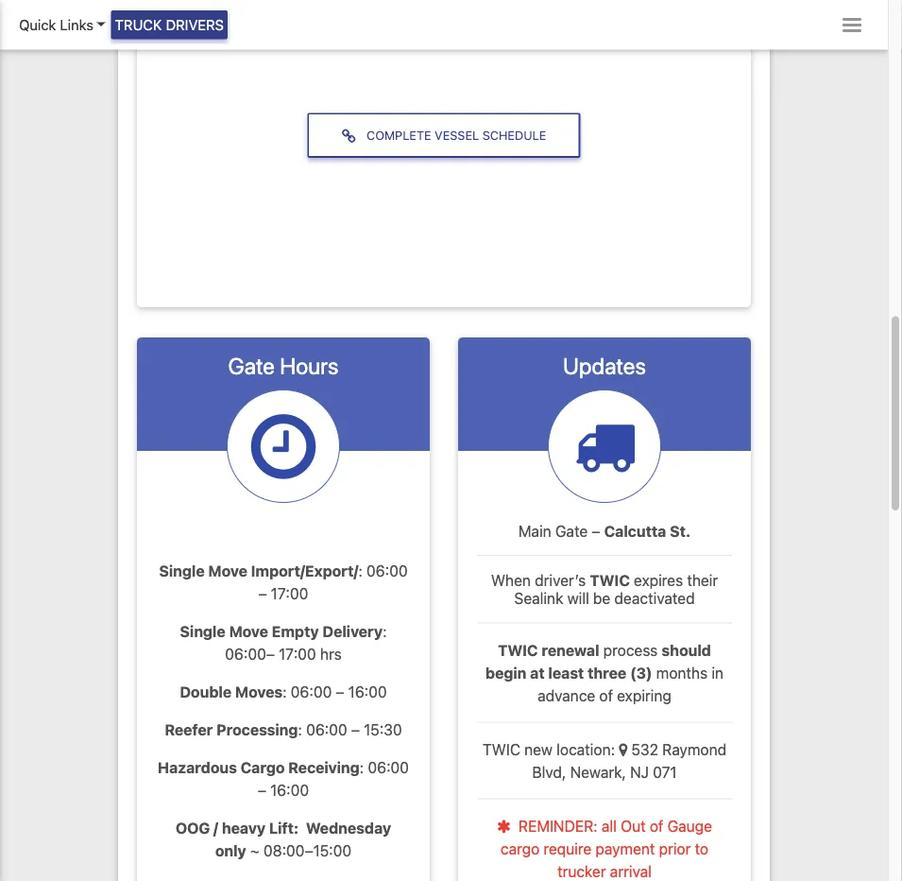Task type: vqa. For each thing, say whether or not it's contained in the screenshot.


Task type: describe. For each thing, give the bounding box(es) containing it.
071
[[653, 763, 677, 781]]

~
[[250, 842, 260, 860]]

raymond
[[663, 741, 727, 759]]

twic for renewal
[[498, 641, 538, 659]]

0 vertical spatial 16:00
[[349, 683, 387, 701]]

twic new location:
[[483, 741, 619, 759]]

reefer processing : 06:00 – 15:30
[[165, 721, 402, 739]]

quick links link
[[19, 14, 106, 35]]

double moves : 06:00 – 16:00
[[180, 683, 387, 701]]

06:00 down hrs
[[291, 683, 332, 701]]

truck drivers
[[115, 17, 224, 33]]

their
[[688, 572, 719, 590]]

three
[[588, 664, 627, 682]]

least
[[549, 664, 585, 682]]

16:00 inside :  06:00 – 16:00
[[271, 782, 309, 800]]

links
[[60, 17, 93, 33]]

new
[[525, 741, 553, 759]]

move for empty
[[229, 623, 268, 641]]

should
[[662, 641, 712, 659]]

move for import/export/
[[208, 562, 248, 580]]

months in advance of expiring
[[538, 664, 724, 705]]

06:00 inside : 06:00 – 17:00
[[367, 562, 408, 580]]

hazardous
[[158, 759, 237, 777]]

newark,
[[571, 763, 627, 781]]

17:00 inside ": 06:00– 17:00 hrs"
[[279, 646, 317, 664]]

of inside months in advance of expiring
[[600, 687, 614, 705]]

deactivated
[[615, 590, 695, 608]]

when driver's twic
[[491, 572, 630, 590]]

532 raymond blvd, newark, nj 071
[[533, 741, 727, 781]]

cargo
[[501, 840, 540, 858]]

17:00 inside : 06:00 – 17:00
[[271, 585, 309, 603]]

cargo
[[241, 759, 285, 777]]

truck
[[115, 17, 162, 33]]

processing
[[217, 721, 298, 739]]

in
[[712, 664, 724, 682]]

months
[[657, 664, 708, 682]]

15:30
[[364, 721, 402, 739]]

out
[[621, 817, 646, 835]]

08:00–15:00
[[264, 842, 352, 860]]

msc desiree
[[224, 25, 297, 38]]

reminder:
[[519, 817, 598, 835]]

schedule
[[483, 129, 547, 143]]

drivers
[[166, 17, 224, 33]]

arrival
[[611, 863, 652, 881]]

0 vertical spatial twic
[[590, 572, 630, 590]]

hours
[[280, 353, 339, 380]]

: for : 06:00 – 17:00
[[359, 562, 363, 580]]

vessel
[[435, 129, 480, 143]]

of inside the all out of gauge cargo require payment prior to trucker arrival
[[650, 817, 664, 835]]

expires their sealink will be deactivated
[[515, 572, 719, 608]]

blvd,
[[533, 763, 567, 781]]

delivery
[[323, 623, 383, 641]]

require
[[544, 840, 592, 858]]

receiving
[[289, 759, 360, 777]]

desiree
[[253, 25, 297, 38]]

all out of gauge cargo require payment prior to trucker arrival
[[501, 817, 713, 881]]

– for 17:00
[[259, 585, 267, 603]]

main gate – calcutta st.
[[519, 522, 691, 540]]

nj
[[631, 763, 650, 781]]

single move import/export/
[[159, 562, 359, 580]]

twic renewal process
[[498, 641, 662, 659]]

wednesday
[[306, 820, 392, 838]]

/
[[214, 820, 218, 838]]

prior
[[660, 840, 691, 858]]

~ 08:00–15:00
[[247, 842, 352, 860]]

: down double moves : 06:00 – 16:00
[[298, 721, 302, 739]]

(3)
[[631, 664, 653, 682]]

complete vessel schedule
[[364, 129, 547, 143]]

– left 15:30
[[352, 721, 360, 739]]

main
[[519, 522, 552, 540]]

to
[[695, 840, 709, 858]]

renewal
[[542, 641, 600, 659]]

driver's
[[535, 572, 586, 590]]



Task type: locate. For each thing, give the bounding box(es) containing it.
quick
[[19, 17, 56, 33]]

reefer
[[165, 721, 213, 739]]

: 06:00 – 17:00
[[259, 562, 408, 603]]

: up reefer processing : 06:00 – 15:30
[[283, 683, 287, 701]]

twic for new
[[483, 741, 521, 759]]

gate right main
[[556, 522, 588, 540]]

1 vertical spatial single
[[180, 623, 226, 641]]

: down : 06:00 – 17:00
[[383, 623, 387, 641]]

17:00 down 'import/export/'
[[271, 585, 309, 603]]

:
[[359, 562, 363, 580], [383, 623, 387, 641], [283, 683, 287, 701], [298, 721, 302, 739], [360, 759, 364, 777]]

twic left new
[[483, 741, 521, 759]]

06:00
[[367, 562, 408, 580], [291, 683, 332, 701], [306, 721, 348, 739], [368, 759, 409, 777]]

expires
[[634, 572, 684, 590]]

complete
[[367, 129, 432, 143]]

: for :  06:00 – 16:00
[[360, 759, 364, 777]]

0 vertical spatial move
[[208, 562, 248, 580]]

empty
[[272, 623, 319, 641]]

payment
[[596, 840, 656, 858]]

of
[[600, 687, 614, 705], [650, 817, 664, 835]]

moves
[[235, 683, 283, 701]]

move up 06:00–
[[229, 623, 268, 641]]

quick links
[[19, 17, 93, 33]]

link image
[[342, 129, 364, 144]]

expiring
[[618, 687, 672, 705]]

updates
[[564, 353, 647, 380]]

when
[[491, 572, 531, 590]]

oog / heavy lift:  wednesday only
[[176, 820, 392, 860]]

: up delivery
[[359, 562, 363, 580]]

oog
[[176, 820, 210, 838]]

twic up begin
[[498, 641, 538, 659]]

single
[[159, 562, 205, 580], [180, 623, 226, 641]]

complete vessel schedule link
[[308, 113, 581, 158]]

1 vertical spatial gate
[[556, 522, 588, 540]]

16:00 down cargo
[[271, 782, 309, 800]]

0 horizontal spatial of
[[600, 687, 614, 705]]

– for calcutta
[[592, 522, 601, 540]]

– left the 'calcutta'
[[592, 522, 601, 540]]

1 vertical spatial 16:00
[[271, 782, 309, 800]]

trucker
[[558, 863, 607, 881]]

:  06:00 – 16:00
[[258, 759, 409, 800]]

2 vertical spatial twic
[[483, 741, 521, 759]]

hrs
[[320, 646, 342, 664]]

be
[[594, 590, 611, 608]]

06:00 up the receiving
[[306, 721, 348, 739]]

calcutta
[[605, 522, 667, 540]]

– down single move import/export/
[[259, 585, 267, 603]]

msc
[[224, 25, 250, 38]]

twic up be
[[590, 572, 630, 590]]

gate hours
[[228, 353, 339, 380]]

0 vertical spatial gate
[[228, 353, 275, 380]]

0 horizontal spatial 16:00
[[271, 782, 309, 800]]

06:00 up delivery
[[367, 562, 408, 580]]

1 vertical spatial move
[[229, 623, 268, 641]]

– inside :  06:00 – 16:00
[[258, 782, 267, 800]]

: 06:00– 17:00 hrs
[[225, 623, 387, 664]]

only
[[215, 842, 247, 860]]

advance
[[538, 687, 596, 705]]

of right the out at the right of page
[[650, 817, 664, 835]]

16:00 up 15:30
[[349, 683, 387, 701]]

st.
[[670, 522, 691, 540]]

17:00
[[271, 585, 309, 603], [279, 646, 317, 664]]

1 horizontal spatial of
[[650, 817, 664, 835]]

0 horizontal spatial gate
[[228, 353, 275, 380]]

process
[[604, 641, 658, 659]]

0 vertical spatial single
[[159, 562, 205, 580]]

0 vertical spatial of
[[600, 687, 614, 705]]

– down cargo
[[258, 782, 267, 800]]

gate
[[228, 353, 275, 380], [556, 522, 588, 540]]

at
[[531, 664, 545, 682]]

begin
[[486, 664, 527, 682]]

import/export/
[[251, 562, 359, 580]]

: inside :  06:00 – 16:00
[[360, 759, 364, 777]]

gauge
[[668, 817, 713, 835]]

– down hrs
[[336, 683, 345, 701]]

– for 16:00
[[258, 782, 267, 800]]

truck drivers link
[[111, 10, 228, 39]]

06:00 inside :  06:00 – 16:00
[[368, 759, 409, 777]]

heavy
[[222, 820, 266, 838]]

1 vertical spatial 17:00
[[279, 646, 317, 664]]

twic
[[590, 572, 630, 590], [498, 641, 538, 659], [483, 741, 521, 759]]

1 horizontal spatial gate
[[556, 522, 588, 540]]

1 vertical spatial of
[[650, 817, 664, 835]]

sealink
[[515, 590, 564, 608]]

single for single move empty delivery
[[180, 623, 226, 641]]

double
[[180, 683, 232, 701]]

location:
[[557, 741, 615, 759]]

: for : 06:00– 17:00 hrs
[[383, 623, 387, 641]]

0 vertical spatial 17:00
[[271, 585, 309, 603]]

of down three
[[600, 687, 614, 705]]

– inside : 06:00 – 17:00
[[259, 585, 267, 603]]

single for single move import/export/
[[159, 562, 205, 580]]

: inside ": 06:00– 17:00 hrs"
[[383, 623, 387, 641]]

1 horizontal spatial 16:00
[[349, 683, 387, 701]]

single move empty delivery
[[180, 623, 383, 641]]

: down 15:30
[[360, 759, 364, 777]]

hazardous cargo receiving
[[158, 759, 360, 777]]

532
[[632, 741, 659, 759]]

1 vertical spatial twic
[[498, 641, 538, 659]]

should begin  at least three (3)
[[486, 641, 712, 682]]

17:00 down empty
[[279, 646, 317, 664]]

will
[[568, 590, 590, 608]]

all
[[602, 817, 617, 835]]

: inside : 06:00 – 17:00
[[359, 562, 363, 580]]

gate left hours
[[228, 353, 275, 380]]

06:00 down 15:30
[[368, 759, 409, 777]]

move left 'import/export/'
[[208, 562, 248, 580]]

move
[[208, 562, 248, 580], [229, 623, 268, 641]]

06:00–
[[225, 646, 275, 664]]



